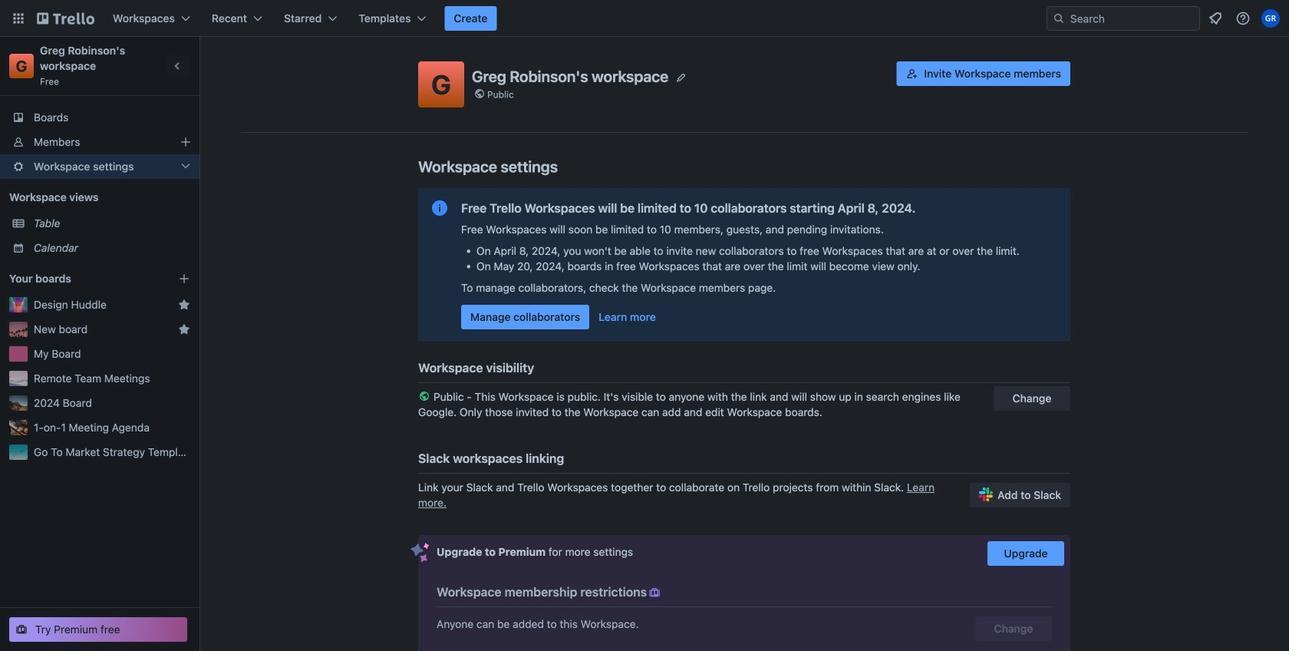 Task type: locate. For each thing, give the bounding box(es) containing it.
add board image
[[178, 273, 190, 285]]

primary element
[[0, 0, 1290, 37]]

back to home image
[[37, 6, 94, 31]]

1 vertical spatial starred icon image
[[178, 323, 190, 336]]

greg robinson (gregrobinson96) image
[[1262, 9, 1281, 28]]

workspace navigation collapse icon image
[[167, 55, 189, 77]]

0 notifications image
[[1207, 9, 1225, 28]]

0 vertical spatial starred icon image
[[178, 299, 190, 311]]

Search field
[[1066, 8, 1200, 29]]

starred icon image
[[178, 299, 190, 311], [178, 323, 190, 336]]

2 starred icon image from the top
[[178, 323, 190, 336]]



Task type: vqa. For each thing, say whether or not it's contained in the screenshot.
Open information menu image
yes



Task type: describe. For each thing, give the bounding box(es) containing it.
1 starred icon image from the top
[[178, 299, 190, 311]]

your boards with 7 items element
[[9, 269, 155, 288]]

sm image
[[647, 585, 663, 600]]

search image
[[1053, 12, 1066, 25]]

open information menu image
[[1236, 11, 1251, 26]]

sparkle image
[[411, 543, 430, 563]]



